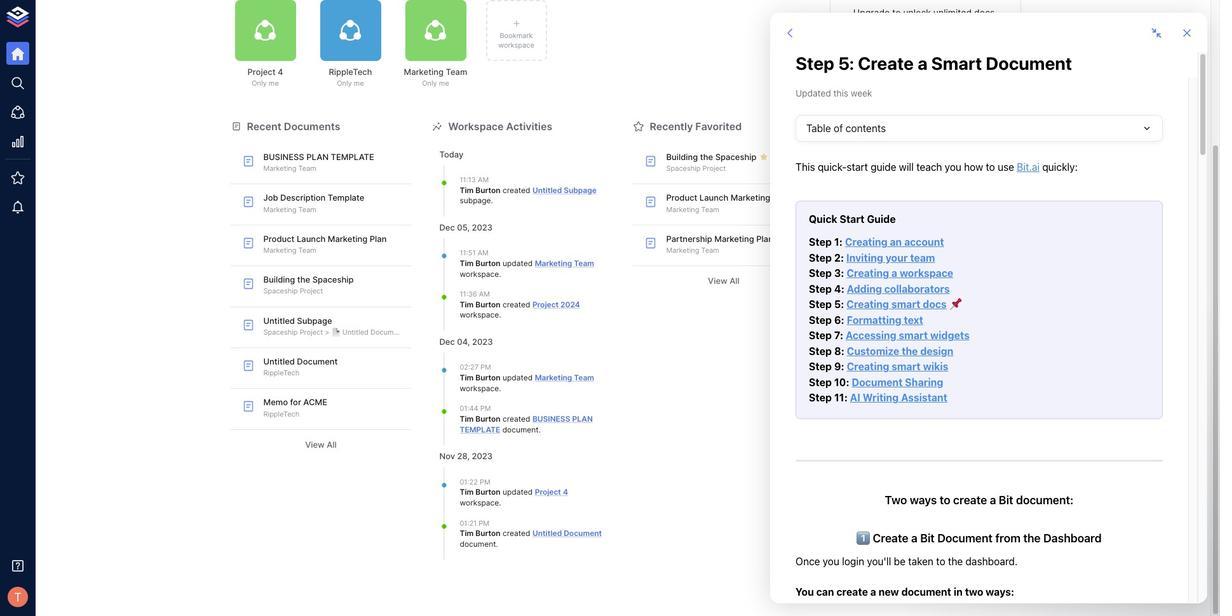 Task type: vqa. For each thing, say whether or not it's contained in the screenshot.
want
no



Task type: locate. For each thing, give the bounding box(es) containing it.
created inside 11:13 am tim burton created untitled subpage subpage .
[[503, 185, 531, 195]]

4 tim from the top
[[460, 373, 474, 383]]

product down job
[[264, 234, 295, 244]]

2 2023 from the top
[[472, 337, 493, 347]]

0 vertical spatial document
[[503, 425, 539, 435]]

0 horizontal spatial 4
[[278, 67, 283, 77]]

document right 📄
[[371, 328, 405, 337]]

untitled inside 01:21 pm tim burton created untitled document document .
[[533, 529, 562, 539]]

updated inside 01:22 pm tim burton updated project 4 workspace .
[[503, 488, 533, 497]]

view all down acme
[[305, 440, 337, 450]]

workspace inside 01:22 pm tim burton updated project 4 workspace .
[[460, 498, 499, 508]]

1 horizontal spatial only
[[337, 79, 352, 88]]

plan
[[773, 193, 790, 203], [370, 234, 387, 244], [757, 234, 774, 244]]

workspace inside the 11:36 am tim burton created project 2024 workspace .
[[460, 311, 499, 320]]

project inside untitled subpage spaceship project > 📄 untitled document
[[300, 328, 323, 337]]

template down the tim burton created
[[460, 425, 501, 435]]

4
[[278, 67, 283, 77], [563, 488, 568, 497]]

1 vertical spatial business
[[533, 415, 571, 424]]

am right 11:13
[[478, 176, 489, 185]]

workspace down "01:22"
[[460, 498, 499, 508]]

template
[[328, 193, 365, 203]]

1 only from the left
[[252, 79, 267, 88]]

document down the tim burton created
[[503, 425, 539, 435]]

4 up recent documents
[[278, 67, 283, 77]]

project inside building the spaceship spaceship project
[[300, 287, 323, 296]]

updated for untitled document
[[503, 488, 533, 497]]

rippletech only me
[[329, 67, 372, 88]]

2023 for dec 04, 2023
[[472, 337, 493, 347]]

only inside the marketing team only me
[[422, 79, 437, 88]]

subpage inside 11:13 am tim burton created untitled subpage subpage .
[[564, 185, 597, 195]]

burton inside 02:27 pm tim burton updated marketing team workspace .
[[476, 373, 501, 383]]

1 tim from the top
[[460, 185, 474, 195]]

1 vertical spatial the
[[297, 275, 310, 285]]

1 horizontal spatial 4
[[563, 488, 568, 497]]

rippletech inside memo for acme rippletech
[[264, 410, 300, 419]]

tim inside 01:21 pm tim burton created untitled document document .
[[460, 529, 474, 539]]

project
[[248, 67, 276, 77], [703, 164, 726, 173], [300, 287, 323, 296], [533, 300, 559, 309], [300, 328, 323, 337], [535, 488, 561, 497]]

untitled subpage link
[[533, 185, 597, 195]]

0 vertical spatial template
[[331, 152, 375, 162]]

burton down 01:44 pm
[[476, 415, 501, 424]]

building for building the spaceship
[[667, 152, 698, 162]]

updated up the tim burton created
[[503, 373, 533, 383]]

1 horizontal spatial view
[[708, 276, 728, 286]]

template inside business plan template marketing team
[[331, 152, 375, 162]]

0 horizontal spatial plan
[[307, 152, 329, 162]]

document inside 'untitled document rippletech'
[[297, 357, 338, 367]]

help image
[[830, 139, 1022, 190], [830, 203, 1022, 254], [830, 267, 1022, 318], [830, 331, 1022, 382]]

workspace up 11:36 at left
[[460, 269, 499, 279]]

workspace for business plan template
[[460, 384, 499, 393]]

business for business plan template marketing team
[[264, 152, 304, 162]]

burton inside 11:13 am tim burton created untitled subpage subpage .
[[476, 185, 501, 195]]

favorited
[[696, 120, 742, 133]]

1 burton from the top
[[476, 185, 501, 195]]

untitled subpage spaceship project > 📄 untitled document
[[264, 316, 405, 337]]

11:51
[[460, 249, 476, 258]]

burton up subpage
[[476, 185, 501, 195]]

me inside the marketing team only me
[[439, 79, 449, 88]]

1 vertical spatial document
[[460, 540, 496, 549]]

project up recent
[[248, 67, 276, 77]]

3 me from the left
[[439, 79, 449, 88]]

1 vertical spatial template
[[460, 425, 501, 435]]

rippletech inside 'untitled document rippletech'
[[264, 369, 300, 378]]

updated for business plan template
[[503, 373, 533, 383]]

burton down 11:36 at left
[[476, 300, 501, 309]]

marketing team link up 2024
[[535, 259, 595, 268]]

2 me from the left
[[354, 79, 364, 88]]

0 vertical spatial all
[[730, 276, 740, 286]]

1 vertical spatial marketing team link
[[535, 373, 595, 383]]

untitled inside 'untitled document rippletech'
[[264, 357, 295, 367]]

2 vertical spatial am
[[479, 290, 490, 299]]

me
[[269, 79, 279, 88], [354, 79, 364, 88], [439, 79, 449, 88]]

1 vertical spatial 2023
[[472, 337, 493, 347]]

. inside 01:22 pm tim burton updated project 4 workspace .
[[499, 498, 501, 508]]

1 vertical spatial am
[[478, 249, 489, 258]]

3 only from the left
[[422, 79, 437, 88]]

template up template
[[331, 152, 375, 162]]

11:51 am tim burton updated marketing team workspace .
[[460, 249, 595, 279]]

burton
[[476, 185, 501, 195], [476, 259, 501, 268], [476, 300, 501, 309], [476, 373, 501, 383], [476, 415, 501, 424], [476, 488, 501, 497], [476, 529, 501, 539]]

1 horizontal spatial document
[[371, 328, 405, 337]]

document down 01:21
[[460, 540, 496, 549]]

project 4 only me
[[248, 67, 283, 88]]

. inside 11:51 am tim burton updated marketing team workspace .
[[499, 269, 501, 279]]

1 horizontal spatial the
[[701, 152, 714, 162]]

business up document .
[[533, 415, 571, 424]]

1 vertical spatial dec
[[440, 337, 455, 347]]

. for 11:13 am tim burton created untitled subpage subpage .
[[491, 196, 493, 206]]

launch up marketing team
[[700, 193, 729, 203]]

pm right 01:21
[[479, 519, 490, 528]]

only inside project 4 only me
[[252, 79, 267, 88]]

view down memo for acme rippletech
[[305, 440, 325, 450]]

tim down 01:21
[[460, 529, 474, 539]]

burton inside 01:21 pm tim burton created untitled document document .
[[476, 529, 501, 539]]

burton inside 01:22 pm tim burton updated project 4 workspace .
[[476, 488, 501, 497]]

1 vertical spatial view all
[[305, 440, 337, 450]]

workspace inside 02:27 pm tim burton updated marketing team workspace .
[[460, 384, 499, 393]]

marketing team
[[667, 205, 720, 214]]

2 horizontal spatial me
[[439, 79, 449, 88]]

subpage inside untitled subpage spaceship project > 📄 untitled document
[[297, 316, 332, 326]]

3 updated from the top
[[503, 488, 533, 497]]

0 vertical spatial view all button
[[634, 272, 815, 291]]

1 vertical spatial all
[[327, 440, 337, 450]]

business inside business plan template marketing team
[[264, 152, 304, 162]]

unlock
[[904, 7, 932, 18]]

11:13
[[460, 176, 476, 185]]

only inside rippletech only me
[[337, 79, 352, 88]]

1 horizontal spatial template
[[460, 425, 501, 435]]

team inside partnership marketing plan marketing team
[[702, 246, 720, 255]]

2023 right 04,
[[472, 337, 493, 347]]

the down product launch marketing plan marketing team on the top left of the page
[[297, 275, 310, 285]]

created up document .
[[503, 415, 531, 424]]

product launch marketing plan marketing team
[[264, 234, 387, 255]]

spaceship for building the spaceship spaceship project
[[313, 275, 354, 285]]

dec for dec 05, 2023
[[440, 223, 455, 233]]

0 vertical spatial 4
[[278, 67, 283, 77]]

1 updated from the top
[[503, 259, 533, 268]]

the inside building the spaceship spaceship project
[[297, 275, 310, 285]]

nov 28, 2023
[[440, 452, 493, 462]]

0 horizontal spatial launch
[[297, 234, 326, 244]]

2 vertical spatial document
[[564, 529, 602, 539]]

me for marketing
[[439, 79, 449, 88]]

1 horizontal spatial building
[[667, 152, 698, 162]]

2 vertical spatial rippletech
[[264, 410, 300, 419]]

01:21 pm tim burton created untitled document document .
[[460, 519, 602, 549]]

3 help image from the top
[[830, 267, 1022, 318]]

tim down 11:36 at left
[[460, 300, 474, 309]]

1 dec from the top
[[440, 223, 455, 233]]

updated left project 4 link
[[503, 488, 533, 497]]

view
[[708, 276, 728, 286], [305, 440, 325, 450]]

dec left 05,
[[440, 223, 455, 233]]

team inside job description template marketing team
[[299, 205, 317, 214]]

business down recent documents
[[264, 152, 304, 162]]

1 marketing team link from the top
[[535, 259, 595, 268]]

1 vertical spatial subpage
[[297, 316, 332, 326]]

tim for 02:27 pm tim burton updated marketing team workspace .
[[460, 373, 474, 383]]

2 horizontal spatial only
[[422, 79, 437, 88]]

2 marketing team link from the top
[[535, 373, 595, 383]]

am inside the 11:36 am tim burton created project 2024 workspace .
[[479, 290, 490, 299]]

view down partnership marketing plan marketing team
[[708, 276, 728, 286]]

launch down job description template marketing team at the top left of the page
[[297, 234, 326, 244]]

burton inside the 11:36 am tim burton created project 2024 workspace .
[[476, 300, 501, 309]]

rippletech
[[329, 67, 372, 77], [264, 369, 300, 378], [264, 410, 300, 419]]

0 horizontal spatial the
[[297, 275, 310, 285]]

0 horizontal spatial me
[[269, 79, 279, 88]]

burton down "01:22"
[[476, 488, 501, 497]]

0 vertical spatial dec
[[440, 223, 455, 233]]

only for marketing
[[422, 79, 437, 88]]

more?
[[978, 54, 1003, 65]]

business inside business plan template
[[533, 415, 571, 424]]

project left >
[[300, 328, 323, 337]]

business plan template
[[460, 415, 593, 435]]

team inside business plan template marketing team
[[299, 164, 317, 173]]

2 burton from the top
[[476, 259, 501, 268]]

0 vertical spatial am
[[478, 176, 489, 185]]

burton for 01:21 pm tim burton created untitled document document .
[[476, 529, 501, 539]]

view all button down acme
[[231, 436, 412, 455]]

am right '11:51' on the left
[[478, 249, 489, 258]]

tim for 11:36 am tim burton created project 2024 workspace .
[[460, 300, 474, 309]]

created inside the 11:36 am tim burton created project 2024 workspace .
[[503, 300, 531, 309]]

2 tim from the top
[[460, 259, 474, 268]]

updated inside 02:27 pm tim burton updated marketing team workspace .
[[503, 373, 533, 383]]

0 horizontal spatial building
[[264, 275, 295, 285]]

2 only from the left
[[337, 79, 352, 88]]

4 help image from the top
[[830, 331, 1022, 382]]

all down acme
[[327, 440, 337, 450]]

am inside 11:51 am tim burton updated marketing team workspace .
[[478, 249, 489, 258]]

0 vertical spatial launch
[[700, 193, 729, 203]]

workspace inside 11:51 am tim burton updated marketing team workspace .
[[460, 269, 499, 279]]

updated inside 11:51 am tim burton updated marketing team workspace .
[[503, 259, 533, 268]]

view all
[[708, 276, 740, 286], [305, 440, 337, 450]]

am right 11:36 at left
[[479, 290, 490, 299]]

project left 2024
[[533, 300, 559, 309]]

pm for untitled
[[479, 519, 490, 528]]

0 vertical spatial 2023
[[472, 223, 493, 233]]

2 horizontal spatial document
[[564, 529, 602, 539]]

marketing team link up business plan template
[[535, 373, 595, 383]]

1 2023 from the top
[[472, 223, 493, 233]]

the up spaceship project
[[701, 152, 714, 162]]

plan inside business plan template
[[573, 415, 593, 424]]

am inside 11:13 am tim burton created untitled subpage subpage .
[[478, 176, 489, 185]]

. for 02:27 pm tim burton updated marketing team workspace .
[[499, 384, 501, 393]]

2 updated from the top
[[503, 373, 533, 383]]

t
[[14, 591, 22, 605]]

0 horizontal spatial document
[[460, 540, 496, 549]]

plan
[[307, 152, 329, 162], [573, 415, 593, 424]]

0 vertical spatial rippletech
[[329, 67, 372, 77]]

1 horizontal spatial product
[[667, 193, 698, 203]]

1 vertical spatial document
[[297, 357, 338, 367]]

marketing inside the marketing team only me
[[404, 67, 444, 77]]

1 vertical spatial plan
[[573, 415, 593, 424]]

tim inside 01:22 pm tim burton updated project 4 workspace .
[[460, 488, 474, 497]]

created for untitled subpage
[[503, 185, 531, 195]]

the
[[701, 152, 714, 162], [297, 275, 310, 285]]

created left "project 2024" link
[[503, 300, 531, 309]]

workspace down 11:36 at left
[[460, 311, 499, 320]]

3 tim from the top
[[460, 300, 474, 309]]

launch for product launch marketing plan
[[700, 193, 729, 203]]

view all down partnership marketing plan marketing team
[[708, 276, 740, 286]]

building up spaceship project
[[667, 152, 698, 162]]

1 horizontal spatial all
[[730, 276, 740, 286]]

only
[[252, 79, 267, 88], [337, 79, 352, 88], [422, 79, 437, 88]]

pm inside 01:21 pm tim burton created untitled document document .
[[479, 519, 490, 528]]

document inside 01:21 pm tim burton created untitled document document .
[[564, 529, 602, 539]]

4 up untitled document link
[[563, 488, 568, 497]]

workspace
[[449, 120, 504, 133]]

burton inside 11:51 am tim burton updated marketing team workspace .
[[476, 259, 501, 268]]

tim down 02:27
[[460, 373, 474, 383]]

6 tim from the top
[[460, 488, 474, 497]]

. for 01:21 pm tim burton created untitled document document .
[[496, 540, 499, 549]]

business
[[264, 152, 304, 162], [533, 415, 571, 424]]

0 horizontal spatial product
[[264, 234, 295, 244]]

0 horizontal spatial only
[[252, 79, 267, 88]]

1 horizontal spatial me
[[354, 79, 364, 88]]

2023 right 28,
[[472, 452, 493, 462]]

0 vertical spatial subpage
[[564, 185, 597, 195]]

product for product launch marketing plan marketing team
[[264, 234, 295, 244]]

1 vertical spatial 4
[[563, 488, 568, 497]]

workspace up 01:44 pm
[[460, 384, 499, 393]]

updated
[[503, 259, 533, 268], [503, 373, 533, 383], [503, 488, 533, 497]]

team inside product launch marketing plan marketing team
[[299, 246, 317, 255]]

me inside project 4 only me
[[269, 79, 279, 88]]

pm right 02:27
[[481, 363, 491, 372]]

1 created from the top
[[503, 185, 531, 195]]

0 vertical spatial plan
[[307, 152, 329, 162]]

0 horizontal spatial template
[[331, 152, 375, 162]]

0 vertical spatial product
[[667, 193, 698, 203]]

0 horizontal spatial document
[[297, 357, 338, 367]]

dec 05, 2023
[[440, 223, 493, 233]]

tim inside the 11:36 am tim burton created project 2024 workspace .
[[460, 300, 474, 309]]

created left untitled subpage link
[[503, 185, 531, 195]]

1 vertical spatial product
[[264, 234, 295, 244]]

marketing team link for business plan template
[[535, 373, 595, 383]]

dec 04, 2023
[[440, 337, 493, 347]]

burton down '11:51' on the left
[[476, 259, 501, 268]]

0 horizontal spatial business
[[264, 152, 304, 162]]

01:22 pm tim burton updated project 4 workspace .
[[460, 478, 568, 508]]

0 vertical spatial updated
[[503, 259, 533, 268]]

01:21
[[460, 519, 477, 528]]

created
[[503, 185, 531, 195], [503, 300, 531, 309], [503, 415, 531, 424], [503, 529, 531, 539]]

document
[[371, 328, 405, 337], [297, 357, 338, 367], [564, 529, 602, 539]]

plan inside business plan template marketing team
[[307, 152, 329, 162]]

workspace inside button
[[499, 41, 535, 50]]

pm inside 01:22 pm tim burton updated project 4 workspace .
[[480, 478, 491, 487]]

burton for 11:51 am tim burton updated marketing team workspace .
[[476, 259, 501, 268]]

project up 01:21 pm tim burton created untitled document document .
[[535, 488, 561, 497]]

recently
[[650, 120, 693, 133]]

marketing team only me
[[404, 67, 468, 88]]

0 horizontal spatial subpage
[[297, 316, 332, 326]]

tim down 01:44
[[460, 415, 474, 424]]

2023 right 05,
[[472, 223, 493, 233]]

1 vertical spatial building
[[264, 275, 295, 285]]

plan for product launch marketing plan
[[773, 193, 790, 203]]

1 vertical spatial updated
[[503, 373, 533, 383]]

template
[[331, 152, 375, 162], [460, 425, 501, 435]]

view all button down partnership marketing plan marketing team
[[634, 272, 815, 291]]

document down project 4 link
[[564, 529, 602, 539]]

created down 01:22 pm tim burton updated project 4 workspace .
[[503, 529, 531, 539]]

burton down 01:21
[[476, 529, 501, 539]]

.
[[491, 196, 493, 206], [499, 269, 501, 279], [499, 311, 501, 320], [499, 384, 501, 393], [539, 425, 541, 435], [499, 498, 501, 508], [496, 540, 499, 549]]

document down >
[[297, 357, 338, 367]]

updated for project 2024
[[503, 259, 533, 268]]

1 me from the left
[[269, 79, 279, 88]]

pm for marketing
[[481, 363, 491, 372]]

team
[[446, 67, 468, 77], [299, 164, 317, 173], [299, 205, 317, 214], [702, 205, 720, 214], [299, 246, 317, 255], [702, 246, 720, 255], [574, 259, 595, 268], [574, 373, 595, 383]]

building inside building the spaceship spaceship project
[[264, 275, 295, 285]]

spaceship
[[716, 152, 757, 162], [667, 164, 701, 173], [313, 275, 354, 285], [264, 287, 298, 296], [264, 328, 298, 337]]

0 horizontal spatial view
[[305, 440, 325, 450]]

dec left 04,
[[440, 337, 455, 347]]

building for building the spaceship spaceship project
[[264, 275, 295, 285]]

product launch marketing plan
[[667, 193, 790, 203]]

document inside 01:21 pm tim burton created untitled document document .
[[460, 540, 496, 549]]

2 created from the top
[[503, 300, 531, 309]]

am for project
[[479, 290, 490, 299]]

workspace for project 2024
[[460, 269, 499, 279]]

product inside product launch marketing plan marketing team
[[264, 234, 295, 244]]

burton down 02:27
[[476, 373, 501, 383]]

0 vertical spatial business
[[264, 152, 304, 162]]

launch inside product launch marketing plan marketing team
[[297, 234, 326, 244]]

0 horizontal spatial all
[[327, 440, 337, 450]]

4 created from the top
[[503, 529, 531, 539]]

1 vertical spatial view all button
[[231, 436, 412, 455]]

pm inside 02:27 pm tim burton updated marketing team workspace .
[[481, 363, 491, 372]]

0 vertical spatial building
[[667, 152, 698, 162]]

tim down 11:13
[[460, 185, 474, 195]]

. inside the 11:36 am tim burton created project 2024 workspace .
[[499, 311, 501, 320]]

tim inside 11:51 am tim burton updated marketing team workspace .
[[460, 259, 474, 268]]

building down product launch marketing plan marketing team on the top left of the page
[[264, 275, 295, 285]]

11:36 am tim burton created project 2024 workspace .
[[460, 290, 581, 320]]

1 horizontal spatial document
[[503, 425, 539, 435]]

1 horizontal spatial launch
[[700, 193, 729, 203]]

me for project
[[269, 79, 279, 88]]

7 burton from the top
[[476, 529, 501, 539]]

marketing
[[404, 67, 444, 77], [264, 164, 297, 173], [731, 193, 771, 203], [264, 205, 297, 214], [667, 205, 700, 214], [328, 234, 368, 244], [715, 234, 755, 244], [264, 246, 297, 255], [667, 246, 700, 255], [535, 259, 573, 268], [535, 373, 573, 383]]

updated up the 11:36 am tim burton created project 2024 workspace .
[[503, 259, 533, 268]]

tim burton created
[[460, 415, 533, 424]]

3 2023 from the top
[[472, 452, 493, 462]]

building the spaceship spaceship project
[[264, 275, 354, 296]]

. inside 02:27 pm tim burton updated marketing team workspace .
[[499, 384, 501, 393]]

dec
[[440, 223, 455, 233], [440, 337, 455, 347]]

3 burton from the top
[[476, 300, 501, 309]]

2023
[[472, 223, 493, 233], [472, 337, 493, 347], [472, 452, 493, 462]]

tim down "01:22"
[[460, 488, 474, 497]]

launch
[[700, 193, 729, 203], [297, 234, 326, 244]]

1 vertical spatial launch
[[297, 234, 326, 244]]

only for project
[[252, 79, 267, 88]]

tim inside 11:13 am tim burton created untitled subpage subpage .
[[460, 185, 474, 195]]

11:36
[[460, 290, 477, 299]]

workspace for untitled document
[[460, 498, 499, 508]]

template inside business plan template
[[460, 425, 501, 435]]

dialog
[[771, 13, 1208, 604]]

5 tim from the top
[[460, 415, 474, 424]]

building
[[667, 152, 698, 162], [264, 275, 295, 285]]

1 horizontal spatial business
[[533, 415, 571, 424]]

document inside untitled subpage spaceship project > 📄 untitled document
[[371, 328, 405, 337]]

4 burton from the top
[[476, 373, 501, 383]]

1 horizontal spatial plan
[[573, 415, 593, 424]]

2 vertical spatial 2023
[[472, 452, 493, 462]]

all
[[730, 276, 740, 286], [327, 440, 337, 450]]

project up untitled subpage spaceship project > 📄 untitled document
[[300, 287, 323, 296]]

all down partnership marketing plan marketing team
[[730, 276, 740, 286]]

tim
[[460, 185, 474, 195], [460, 259, 474, 268], [460, 300, 474, 309], [460, 373, 474, 383], [460, 415, 474, 424], [460, 488, 474, 497], [460, 529, 474, 539]]

1 vertical spatial rippletech
[[264, 369, 300, 378]]

launch for product launch marketing plan marketing team
[[297, 234, 326, 244]]

workspace down 'bookmark'
[[499, 41, 535, 50]]

>
[[325, 328, 330, 337]]

tim down '11:51' on the left
[[460, 259, 474, 268]]

2 vertical spatial updated
[[503, 488, 533, 497]]

0 vertical spatial document
[[371, 328, 405, 337]]

plan inside product launch marketing plan marketing team
[[370, 234, 387, 244]]

1 horizontal spatial view all
[[708, 276, 740, 286]]

product up marketing team
[[667, 193, 698, 203]]

untitled
[[533, 185, 562, 195], [264, 316, 295, 326], [343, 328, 369, 337], [264, 357, 295, 367], [533, 529, 562, 539]]

05,
[[457, 223, 470, 233]]

workspace
[[499, 41, 535, 50], [460, 269, 499, 279], [460, 311, 499, 320], [460, 384, 499, 393], [460, 498, 499, 508]]

7 tim from the top
[[460, 529, 474, 539]]

4 inside project 4 only me
[[278, 67, 283, 77]]

plan for business plan template
[[573, 415, 593, 424]]

spaceship inside untitled subpage spaceship project > 📄 untitled document
[[264, 328, 298, 337]]

0 vertical spatial view all
[[708, 276, 740, 286]]

2 dec from the top
[[440, 337, 455, 347]]

1 horizontal spatial subpage
[[564, 185, 597, 195]]

6 burton from the top
[[476, 488, 501, 497]]

tim for 11:13 am tim burton created untitled subpage subpage .
[[460, 185, 474, 195]]

0 vertical spatial marketing team link
[[535, 259, 595, 268]]

11:13 am tim burton created untitled subpage subpage .
[[460, 176, 597, 206]]

0 vertical spatial the
[[701, 152, 714, 162]]

team inside 02:27 pm tim burton updated marketing team workspace .
[[574, 373, 595, 383]]

created inside 01:21 pm tim burton created untitled document document .
[[503, 529, 531, 539]]

building the spaceship
[[667, 152, 757, 162]]

view all button
[[634, 272, 815, 291], [231, 436, 412, 455]]

. inside 11:13 am tim burton created untitled subpage subpage .
[[491, 196, 493, 206]]

. inside 01:21 pm tim burton created untitled document document .
[[496, 540, 499, 549]]

tim inside 02:27 pm tim burton updated marketing team workspace .
[[460, 373, 474, 383]]

pm right "01:22"
[[480, 478, 491, 487]]



Task type: describe. For each thing, give the bounding box(es) containing it.
1 help image from the top
[[830, 139, 1022, 190]]

the for building the spaceship spaceship project
[[297, 275, 310, 285]]

activities
[[507, 120, 553, 133]]

me inside rippletech only me
[[354, 79, 364, 88]]

spaceship for untitled subpage spaceship project > 📄 untitled document
[[264, 328, 298, 337]]

spaceship project
[[667, 164, 726, 173]]

team inside the marketing team only me
[[446, 67, 468, 77]]

5 burton from the top
[[476, 415, 501, 424]]

burton for 11:36 am tim burton created project 2024 workspace .
[[476, 300, 501, 309]]

untitled document rippletech
[[264, 357, 338, 378]]

memo
[[264, 398, 288, 408]]

01:22
[[460, 478, 478, 487]]

project inside project 4 only me
[[248, 67, 276, 77]]

document .
[[501, 425, 541, 435]]

2 help image from the top
[[830, 203, 1022, 254]]

📄
[[332, 328, 341, 337]]

2024
[[561, 300, 581, 309]]

02:27
[[460, 363, 479, 372]]

0 horizontal spatial view all
[[305, 440, 337, 450]]

. for 11:36 am tim burton created project 2024 workspace .
[[499, 311, 501, 320]]

dec for dec 04, 2023
[[440, 337, 455, 347]]

project 2024 link
[[533, 300, 581, 309]]

unlock more? button
[[941, 50, 1006, 69]]

subpage
[[460, 196, 491, 206]]

documents
[[284, 120, 340, 133]]

04,
[[457, 337, 470, 347]]

description
[[280, 193, 326, 203]]

template for business plan template
[[460, 425, 501, 435]]

created for untitled document
[[503, 529, 531, 539]]

burton for 02:27 pm tim burton updated marketing team workspace .
[[476, 373, 501, 383]]

marketing inside 02:27 pm tim burton updated marketing team workspace .
[[535, 373, 573, 383]]

plan inside partnership marketing plan marketing team
[[757, 234, 774, 244]]

untitled document link
[[533, 529, 602, 539]]

burton for 01:22 pm tim burton updated project 4 workspace .
[[476, 488, 501, 497]]

plan for product launch marketing plan marketing team
[[370, 234, 387, 244]]

2023 for dec 05, 2023
[[472, 223, 493, 233]]

project inside the 11:36 am tim burton created project 2024 workspace .
[[533, 300, 559, 309]]

02:27 pm tim burton updated marketing team workspace .
[[460, 363, 595, 393]]

unlock
[[948, 54, 976, 65]]

bookmark workspace
[[499, 31, 535, 50]]

t button
[[4, 584, 32, 612]]

template for business plan template marketing team
[[331, 152, 375, 162]]

job description template marketing team
[[264, 193, 365, 214]]

to
[[893, 7, 901, 18]]

upgrade
[[854, 7, 890, 18]]

created for project 2024
[[503, 300, 531, 309]]

01:44
[[460, 405, 479, 414]]

the for building the spaceship
[[701, 152, 714, 162]]

spaceship for building the spaceship
[[716, 152, 757, 162]]

burton for 11:13 am tim burton created untitled subpage subpage .
[[476, 185, 501, 195]]

bookmark workspace button
[[486, 0, 547, 61]]

am for untitled
[[478, 176, 489, 185]]

01:44 pm
[[460, 405, 491, 414]]

3 created from the top
[[503, 415, 531, 424]]

marketing team link for project 2024
[[535, 259, 595, 268]]

4 inside 01:22 pm tim burton updated project 4 workspace .
[[563, 488, 568, 497]]

0 horizontal spatial view all button
[[231, 436, 412, 455]]

partnership marketing plan marketing team
[[667, 234, 774, 255]]

. for 11:51 am tim burton updated marketing team workspace .
[[499, 269, 501, 279]]

acme
[[304, 398, 328, 408]]

team inside 11:51 am tim burton updated marketing team workspace .
[[574, 259, 595, 268]]

untitled inside 11:13 am tim burton created untitled subpage subpage .
[[533, 185, 562, 195]]

. for 01:22 pm tim burton updated project 4 workspace .
[[499, 498, 501, 508]]

project inside 01:22 pm tim burton updated project 4 workspace .
[[535, 488, 561, 497]]

product for product launch marketing plan
[[667, 193, 698, 203]]

tim for 01:22 pm tim burton updated project 4 workspace .
[[460, 488, 474, 497]]

business for business plan template
[[533, 415, 571, 424]]

nov
[[440, 452, 455, 462]]

tim for 11:51 am tim burton updated marketing team workspace .
[[460, 259, 474, 268]]

am for marketing
[[478, 249, 489, 258]]

recently favorited
[[650, 120, 742, 133]]

for
[[290, 398, 301, 408]]

partnership
[[667, 234, 713, 244]]

business plan template link
[[460, 415, 593, 435]]

pm up the tim burton created
[[481, 405, 491, 414]]

0 vertical spatial view
[[708, 276, 728, 286]]

tim for 01:21 pm tim burton created untitled document document .
[[460, 529, 474, 539]]

today
[[440, 149, 464, 160]]

pm for project
[[480, 478, 491, 487]]

docs.
[[975, 7, 998, 18]]

1 vertical spatial view
[[305, 440, 325, 450]]

marketing inside 11:51 am tim burton updated marketing team workspace .
[[535, 259, 573, 268]]

unlock more?
[[948, 54, 1003, 65]]

plan for business plan template marketing team
[[307, 152, 329, 162]]

bookmark
[[500, 31, 533, 40]]

memo for acme rippletech
[[264, 398, 328, 419]]

unlimited
[[934, 7, 972, 18]]

recent
[[247, 120, 282, 133]]

marketing inside job description template marketing team
[[264, 205, 297, 214]]

project down building the spaceship
[[703, 164, 726, 173]]

1 horizontal spatial view all button
[[634, 272, 815, 291]]

business plan template marketing team
[[264, 152, 375, 173]]

recent documents
[[247, 120, 340, 133]]

upgrade to unlock unlimited docs.
[[854, 7, 998, 18]]

2023 for nov 28, 2023
[[472, 452, 493, 462]]

marketing inside business plan template marketing team
[[264, 164, 297, 173]]

project 4 link
[[535, 488, 568, 497]]

job
[[264, 193, 278, 203]]

28,
[[458, 452, 470, 462]]

workspace activities
[[449, 120, 553, 133]]



